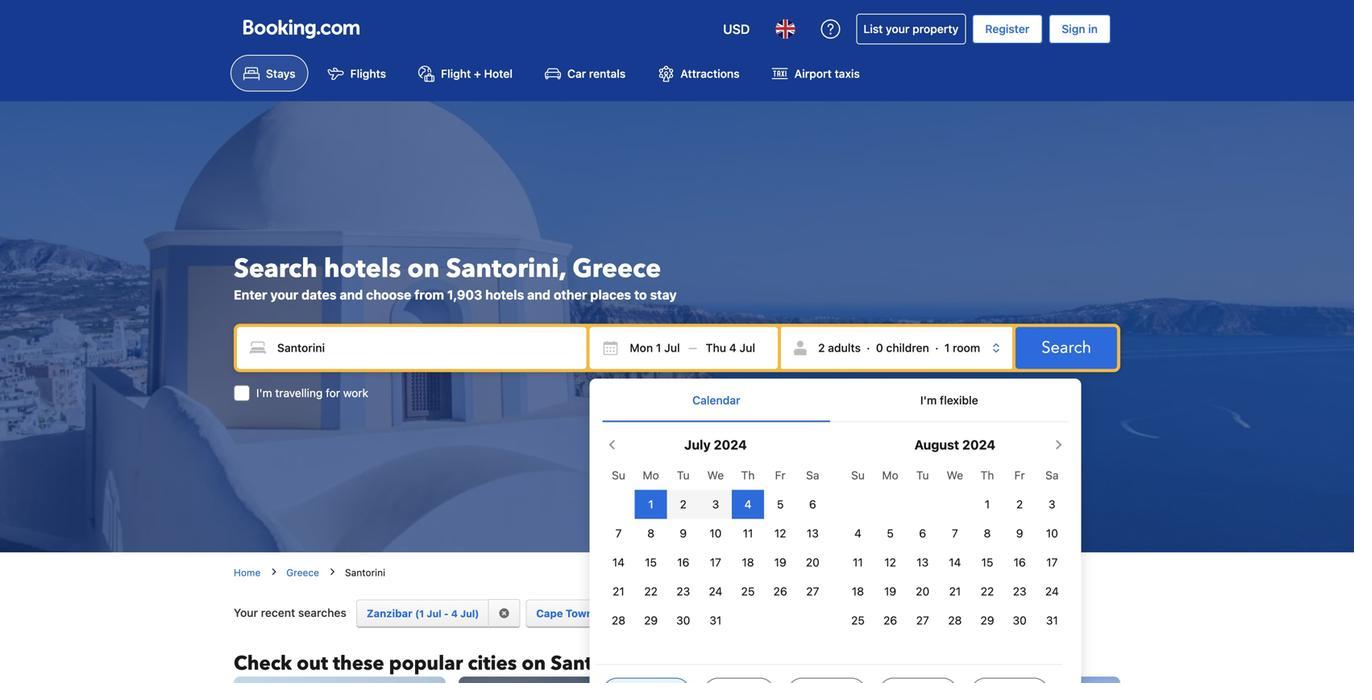 Task type: locate. For each thing, give the bounding box(es) containing it.
23 July 2024 checkbox
[[677, 585, 691, 598]]

12 down 5 option
[[775, 527, 787, 540]]

usd
[[724, 21, 750, 37]]

jul) left 26 checkbox on the bottom
[[861, 608, 880, 619]]

1 horizontal spatial 16
[[1014, 556, 1026, 569]]

· left 0
[[867, 341, 871, 354]]

2 su from the left
[[852, 469, 865, 482]]

8 for 8 option
[[984, 527, 992, 540]]

26
[[774, 585, 788, 598], [884, 614, 898, 627]]

0 horizontal spatial we
[[708, 469, 724, 482]]

july 2024
[[685, 437, 747, 452]]

1 14 from the left
[[613, 556, 625, 569]]

3 - from the left
[[840, 608, 845, 619]]

0 horizontal spatial 14
[[613, 556, 625, 569]]

2 July 2024 checkbox
[[680, 498, 687, 511]]

14 July 2024 checkbox
[[613, 556, 625, 569]]

your right "enter"
[[270, 287, 299, 302]]

24 up miami
[[709, 585, 723, 598]]

2 sa from the left
[[1046, 469, 1059, 482]]

1 horizontal spatial 31
[[1047, 614, 1059, 627]]

30 July 2024 checkbox
[[677, 614, 691, 627]]

rentals
[[589, 67, 626, 80]]

jul for 1
[[665, 341, 680, 354]]

- up check out these popular cities on santorini
[[444, 608, 449, 619]]

8 down 1 checkbox
[[984, 527, 992, 540]]

hotels down santorini, on the left
[[486, 287, 524, 302]]

- inside miami beach, fl (10 jul - 12 jul)
[[840, 608, 845, 619]]

th up 4 option
[[742, 469, 755, 482]]

0 horizontal spatial tu
[[677, 469, 690, 482]]

7 August 2024 checkbox
[[952, 527, 959, 540]]

20 up 27 'option'
[[806, 556, 820, 569]]

2 horizontal spatial 12
[[885, 556, 897, 569]]

2 horizontal spatial 2
[[1017, 498, 1024, 511]]

1 horizontal spatial 5
[[887, 527, 894, 540]]

24 for 24 july 2024 option
[[709, 585, 723, 598]]

greece up "your recent searches"
[[287, 567, 319, 578]]

26 for 26 checkbox
[[774, 585, 788, 598]]

0
[[877, 341, 884, 354]]

25
[[742, 585, 755, 598], [852, 614, 865, 627]]

places
[[591, 287, 632, 302]]

0 horizontal spatial 2024
[[714, 437, 747, 452]]

31 July 2024 checkbox
[[710, 614, 722, 627]]

23 up cape town
 - remove this item from your recent searches image
[[677, 585, 691, 598]]

0 horizontal spatial greece
[[287, 567, 319, 578]]

(10
[[804, 608, 820, 619]]

18 down 11 july 2024 checkbox
[[742, 556, 755, 569]]

1 22 from the left
[[645, 585, 658, 598]]

1 and from the left
[[340, 287, 363, 302]]

0 horizontal spatial fr
[[776, 469, 786, 482]]

0 horizontal spatial i'm
[[256, 386, 272, 399]]

0 horizontal spatial on
[[408, 251, 440, 286]]

1 horizontal spatial 2
[[819, 341, 825, 354]]

25 up miami
[[742, 585, 755, 598]]

0 vertical spatial search
[[234, 251, 318, 286]]

- for cape town
[[625, 608, 630, 619]]

1 July 2024 checkbox
[[649, 498, 654, 511]]

1 horizontal spatial 6
[[920, 527, 927, 540]]

sign
[[1062, 22, 1086, 35]]

fr up 2 checkbox
[[1015, 469, 1026, 482]]

3
[[713, 498, 720, 511], [1049, 498, 1056, 511]]

0 horizontal spatial 6
[[810, 498, 817, 511]]

1 vertical spatial 20
[[916, 585, 930, 598]]

5 August 2024 checkbox
[[887, 527, 894, 540]]

1 - from the left
[[444, 608, 449, 619]]

15 August 2024 checkbox
[[982, 556, 994, 569]]

28 July 2024 checkbox
[[612, 614, 626, 627]]

11 for 11 july 2024 checkbox
[[743, 527, 754, 540]]

6
[[810, 498, 817, 511], [920, 527, 927, 540]]

5 for 5 august 2024 option
[[887, 527, 894, 540]]

on right cities
[[522, 651, 546, 677]]

jul) down 22 july 2024 'option'
[[641, 608, 660, 619]]

4 inside cape town (1 jul - 4 jul)
[[632, 608, 639, 619]]

8 July 2024 checkbox
[[648, 527, 655, 540]]

12 July 2024 checkbox
[[775, 527, 787, 540]]

20
[[806, 556, 820, 569], [916, 585, 930, 598]]

8
[[648, 527, 655, 540], [984, 527, 992, 540]]

0 horizontal spatial 12
[[775, 527, 787, 540]]

1 horizontal spatial 29
[[981, 614, 995, 627]]

2 7 from the left
[[952, 527, 959, 540]]

1 sa from the left
[[807, 469, 820, 482]]

sa up 6 july 2024 option
[[807, 469, 820, 482]]

4 July 2024 checkbox
[[745, 498, 752, 511]]

2 8 from the left
[[984, 527, 992, 540]]

1 jul) from the left
[[461, 608, 479, 619]]

15 up 22 july 2024 'option'
[[645, 556, 657, 569]]

1 we from the left
[[708, 469, 724, 482]]

1 horizontal spatial ·
[[936, 341, 939, 354]]

2
[[819, 341, 825, 354], [680, 498, 687, 511], [1017, 498, 1024, 511]]

1 horizontal spatial fr
[[1015, 469, 1026, 482]]

1 30 from the left
[[677, 614, 691, 627]]

search inside button
[[1042, 337, 1092, 359]]

i'm left flexible
[[921, 394, 937, 407]]

3 up 10 checkbox
[[713, 498, 720, 511]]

0 horizontal spatial -
[[444, 608, 449, 619]]

jul inside miami beach, fl (10 jul - 12 jul)
[[823, 608, 837, 619]]

1 31 from the left
[[710, 614, 722, 627]]

jul right thu
[[740, 341, 756, 354]]

august 2024 element for august
[[842, 461, 1069, 635]]

10 down the 3 august 2024 checkbox
[[1047, 527, 1059, 540]]

2 15 from the left
[[982, 556, 994, 569]]

2 we from the left
[[947, 469, 964, 482]]

24
[[709, 585, 723, 598], [1046, 585, 1060, 598]]

stays
[[266, 67, 296, 80]]

7 July 2024 checkbox
[[616, 527, 622, 540]]

0 horizontal spatial your
[[270, 287, 299, 302]]

jul) inside miami beach, fl (10 jul - 12 jul)
[[861, 608, 880, 619]]

21 August 2024 checkbox
[[950, 585, 962, 598]]

1 vertical spatial 26
[[884, 614, 898, 627]]

1 vertical spatial 18
[[852, 585, 865, 598]]

0 vertical spatial 25
[[742, 585, 755, 598]]

12 down 5 august 2024 option
[[885, 556, 897, 569]]

1 horizontal spatial and
[[528, 287, 551, 302]]

1 horizontal spatial 30
[[1013, 614, 1027, 627]]

1 horizontal spatial -
[[625, 608, 630, 619]]

5 for 5 option
[[777, 498, 784, 511]]

sign in link
[[1049, 15, 1111, 44]]

0 horizontal spatial ·
[[867, 341, 871, 354]]

1 15 from the left
[[645, 556, 657, 569]]

20 for 20 july 2024 option
[[806, 556, 820, 569]]

2 and from the left
[[528, 287, 551, 302]]

24 August 2024 checkbox
[[1046, 585, 1060, 598]]

1 horizontal spatial jul)
[[641, 608, 660, 619]]

Please type your destination search field
[[237, 327, 587, 369]]

august 2024 element for july
[[603, 461, 829, 635]]

12 inside miami beach, fl (10 jul - 12 jul)
[[847, 608, 858, 619]]

1 horizontal spatial greece
[[573, 251, 661, 286]]

16 for 16 checkbox
[[1014, 556, 1026, 569]]

jul) left zanzibar
 - remove this item from your recent searches image
[[461, 608, 479, 619]]

0 horizontal spatial 5
[[777, 498, 784, 511]]

(1 right zanzibar
[[415, 608, 424, 619]]

tu for july 2024
[[677, 469, 690, 482]]

0 horizontal spatial sa
[[807, 469, 820, 482]]

(1
[[415, 608, 424, 619], [596, 608, 605, 619]]

1 29 from the left
[[644, 614, 658, 627]]

sa up the 3 august 2024 checkbox
[[1046, 469, 1059, 482]]

7
[[616, 527, 622, 540], [952, 527, 959, 540]]

31 down 24 july 2024 option
[[710, 614, 722, 627]]

zanzibar (1 jul - 4 jul)
[[367, 607, 479, 619]]

1 horizontal spatial (1
[[596, 608, 605, 619]]

0 horizontal spatial 20
[[806, 556, 820, 569]]

jul)
[[461, 608, 479, 619], [641, 608, 660, 619], [861, 608, 880, 619]]

0 vertical spatial santorini
[[345, 567, 386, 578]]

1 horizontal spatial santorini
[[551, 651, 636, 677]]

28 down 21 august 2024 option on the right of page
[[949, 614, 962, 627]]

0 horizontal spatial 15
[[645, 556, 657, 569]]

0 horizontal spatial 24
[[709, 585, 723, 598]]

2 9 from the left
[[1017, 527, 1024, 540]]

searches
[[298, 606, 347, 620]]

0 horizontal spatial jul)
[[461, 608, 479, 619]]

2 3 from the left
[[1049, 498, 1056, 511]]

15 up 22 august 2024 option
[[982, 556, 994, 569]]

29 for 29 august 2024 checkbox
[[981, 614, 995, 627]]

6 August 2024 checkbox
[[920, 527, 927, 540]]

2 fr from the left
[[1015, 469, 1026, 482]]

airport
[[795, 67, 832, 80]]

1 8 from the left
[[648, 527, 655, 540]]

5
[[777, 498, 784, 511], [887, 527, 894, 540]]

hotels
[[324, 251, 401, 286], [486, 287, 524, 302]]

15 July 2024 checkbox
[[645, 556, 657, 569]]

2 tu from the left
[[917, 469, 930, 482]]

7 up 14 july 2024 option
[[616, 527, 622, 540]]

2 jul) from the left
[[641, 608, 660, 619]]

mo up 1 july 2024 "checkbox" on the bottom left of the page
[[643, 469, 659, 482]]

1 horizontal spatial th
[[981, 469, 995, 482]]

0 horizontal spatial 13
[[807, 527, 819, 540]]

travelling
[[275, 386, 323, 399]]

tu up 2 checkbox
[[677, 469, 690, 482]]

12
[[775, 527, 787, 540], [885, 556, 897, 569], [847, 608, 858, 619]]

1
[[656, 341, 662, 354], [945, 341, 950, 354], [649, 498, 654, 511], [985, 498, 991, 511]]

greece up the places
[[573, 251, 661, 286]]

0 horizontal spatial 9
[[680, 527, 687, 540]]

9 up 16 july 2024 option
[[680, 527, 687, 540]]

11 up the 18 july 2024 option
[[743, 527, 754, 540]]

0 horizontal spatial 25
[[742, 585, 755, 598]]

6 July 2024 checkbox
[[810, 498, 817, 511]]

4 right thu
[[730, 341, 737, 354]]

27 for 27 checkbox
[[917, 614, 930, 627]]

tab list
[[603, 378, 1069, 422]]

30 down 23 checkbox
[[677, 614, 691, 627]]

1 up 8 option
[[985, 498, 991, 511]]

20 up 27 checkbox
[[916, 585, 930, 598]]

25 July 2024 checkbox
[[742, 585, 755, 598]]

jul) inside zanzibar (1 jul - 4 jul)
[[461, 608, 479, 619]]

25 down 18 august 2024 'checkbox'
[[852, 614, 865, 627]]

9 up 16 checkbox
[[1017, 527, 1024, 540]]

1 horizontal spatial 24
[[1046, 585, 1060, 598]]

1 th from the left
[[742, 469, 755, 482]]

2 16 from the left
[[1014, 556, 1026, 569]]

17 down 10 checkbox
[[710, 556, 722, 569]]

august 2024 element
[[603, 461, 829, 635], [842, 461, 1069, 635]]

1 vertical spatial your
[[270, 287, 299, 302]]

2 28 from the left
[[949, 614, 962, 627]]

2 august 2024 element from the left
[[842, 461, 1069, 635]]

jul down '21' checkbox
[[608, 608, 622, 619]]

car
[[568, 67, 586, 80]]

0 vertical spatial hotels
[[324, 251, 401, 286]]

25 August 2024 checkbox
[[852, 614, 865, 627]]

in
[[1089, 22, 1098, 35]]

1 horizontal spatial 23
[[1014, 585, 1027, 598]]

1 horizontal spatial 26
[[884, 614, 898, 627]]

1 vertical spatial santorini
[[551, 651, 636, 677]]

we for july
[[708, 469, 724, 482]]

2 23 from the left
[[1014, 585, 1027, 598]]

27 up (10
[[807, 585, 820, 598]]

1 vertical spatial 27
[[917, 614, 930, 627]]

2 30 from the left
[[1013, 614, 1027, 627]]

18 August 2024 checkbox
[[852, 585, 865, 598]]

13 up 20 checkbox at the bottom right of the page
[[917, 556, 929, 569]]

2 (1 from the left
[[596, 608, 605, 619]]

None search field
[[234, 324, 1121, 683]]

your
[[886, 22, 910, 35], [270, 287, 299, 302]]

5 up 12 july 2024 checkbox
[[777, 498, 784, 511]]

8 down 1 july 2024 "checkbox" on the bottom left of the page
[[648, 527, 655, 540]]

cape town (1 jul - 4 jul)
[[537, 607, 660, 619]]

2 24 from the left
[[1046, 585, 1060, 598]]

stay
[[650, 287, 677, 302]]

hotels up choose
[[324, 251, 401, 286]]

- left 29 checkbox
[[625, 608, 630, 619]]

1 17 from the left
[[710, 556, 722, 569]]

14 up 21 august 2024 option on the right of page
[[949, 556, 962, 569]]

4 left 29 checkbox
[[632, 608, 639, 619]]

1 horizontal spatial 14
[[949, 556, 962, 569]]

jul inside zanzibar (1 jul - 4 jul)
[[427, 608, 442, 619]]

26 down 19 august 2024 checkbox
[[884, 614, 898, 627]]

4 up 11 august 2024 checkbox
[[855, 527, 862, 540]]

10 July 2024 checkbox
[[710, 527, 722, 540]]

19 up 26 checkbox on the bottom
[[885, 585, 897, 598]]

31 down the 24 option
[[1047, 614, 1059, 627]]

29 down 22 july 2024 'option'
[[644, 614, 658, 627]]

22 down 15 july 2024 checkbox
[[645, 585, 658, 598]]

1 16 from the left
[[678, 556, 690, 569]]

search for search hotels on santorini, greece enter your dates and choose from 1,903 hotels and other places to stay
[[234, 251, 318, 286]]

1 7 from the left
[[616, 527, 622, 540]]

1 (1 from the left
[[415, 608, 424, 619]]

2 31 from the left
[[1047, 614, 1059, 627]]

26 for 26 checkbox on the bottom
[[884, 614, 898, 627]]

10 for 10 august 2024 checkbox
[[1047, 527, 1059, 540]]

0 horizontal spatial 19
[[775, 556, 787, 569]]

3 for the 3 august 2024 checkbox
[[1049, 498, 1056, 511]]

21 down 14 checkbox
[[950, 585, 962, 598]]

12 down 18 august 2024 'checkbox'
[[847, 608, 858, 619]]

18 for 18 august 2024 'checkbox'
[[852, 585, 865, 598]]

11 down 4 checkbox
[[853, 556, 864, 569]]

11
[[743, 527, 754, 540], [853, 556, 864, 569]]

greece link
[[287, 566, 319, 580]]

18
[[742, 556, 755, 569], [852, 585, 865, 598]]

0 horizontal spatial hotels
[[324, 251, 401, 286]]

1 horizontal spatial i'm
[[921, 394, 937, 407]]

-
[[444, 608, 449, 619], [625, 608, 630, 619], [840, 608, 845, 619]]

0 horizontal spatial 30
[[677, 614, 691, 627]]

4 inside zanzibar (1 jul - 4 jul)
[[451, 608, 458, 619]]

24 for the 24 option
[[1046, 585, 1060, 598]]

17 down 10 august 2024 checkbox
[[1047, 556, 1058, 569]]

1 9 from the left
[[680, 527, 687, 540]]

1 horizontal spatial 20
[[916, 585, 930, 598]]

0 vertical spatial 13
[[807, 527, 819, 540]]

1 tu from the left
[[677, 469, 690, 482]]

21 for 21 august 2024 option on the right of page
[[950, 585, 962, 598]]

0 horizontal spatial mo
[[643, 469, 659, 482]]

jul inside cape town (1 jul - 4 jul)
[[608, 608, 622, 619]]

28
[[612, 614, 626, 627], [949, 614, 962, 627]]

i'm left travelling
[[256, 386, 272, 399]]

1 vertical spatial 19
[[885, 585, 897, 598]]

and right dates
[[340, 287, 363, 302]]

adults
[[828, 341, 861, 354]]

2 14 from the left
[[949, 556, 962, 569]]

1 vertical spatial 6
[[920, 527, 927, 540]]

usd button
[[714, 10, 760, 48]]

29 down 22 august 2024 option
[[981, 614, 995, 627]]

0 horizontal spatial 18
[[742, 556, 755, 569]]

27 August 2024 checkbox
[[917, 614, 930, 627]]

7 for 7 august 2024 option
[[952, 527, 959, 540]]

6 up 13 option
[[810, 498, 817, 511]]

27 down 20 checkbox at the bottom right of the page
[[917, 614, 930, 627]]

2 22 from the left
[[981, 585, 995, 598]]

mon
[[630, 341, 653, 354]]

0 vertical spatial 11
[[743, 527, 754, 540]]

15 for 15 july 2024 checkbox
[[645, 556, 657, 569]]

i'm travelling for work
[[256, 386, 369, 399]]

tab list containing calendar
[[603, 378, 1069, 422]]

1 vertical spatial greece
[[287, 567, 319, 578]]

1 horizontal spatial 2024
[[963, 437, 996, 452]]

su up 4 checkbox
[[852, 469, 865, 482]]

18 down 11 august 2024 checkbox
[[852, 585, 865, 598]]

17 August 2024 checkbox
[[1047, 556, 1058, 569]]

1 horizontal spatial 8
[[984, 527, 992, 540]]

21 July 2024 checkbox
[[613, 585, 625, 598]]

1 3 from the left
[[713, 498, 720, 511]]

28 down '21' checkbox
[[612, 614, 626, 627]]

1 fr from the left
[[776, 469, 786, 482]]

4 left zanzibar
 - remove this item from your recent searches image
[[451, 608, 458, 619]]

check out these popular cities on santorini
[[234, 651, 636, 677]]

th up 1 checkbox
[[981, 469, 995, 482]]

on
[[408, 251, 440, 286], [522, 651, 546, 677]]

1 horizontal spatial tu
[[917, 469, 930, 482]]

i'm inside button
[[921, 394, 937, 407]]

we up 3 checkbox
[[708, 469, 724, 482]]

3 jul) from the left
[[861, 608, 880, 619]]

su for august 2024
[[852, 469, 865, 482]]

7 up 14 checkbox
[[952, 527, 959, 540]]

jul) inside cape town (1 jul - 4 jul)
[[641, 608, 660, 619]]

0 horizontal spatial 31
[[710, 614, 722, 627]]

0 vertical spatial 27
[[807, 585, 820, 598]]

flexible
[[940, 394, 979, 407]]

fr for august 2024
[[1015, 469, 1026, 482]]

we for august
[[947, 469, 964, 482]]

22 down 15 august 2024 option
[[981, 585, 995, 598]]

1 horizontal spatial 7
[[952, 527, 959, 540]]

1 horizontal spatial 9
[[1017, 527, 1024, 540]]

thu
[[706, 341, 727, 354]]

1 horizontal spatial 15
[[982, 556, 994, 569]]

and
[[340, 287, 363, 302], [528, 287, 551, 302]]

2024 right 'july'
[[714, 437, 747, 452]]

fr
[[776, 469, 786, 482], [1015, 469, 1026, 482]]

th
[[742, 469, 755, 482], [981, 469, 995, 482]]

flight
[[441, 67, 471, 80]]

2 10 from the left
[[1047, 527, 1059, 540]]

1 vertical spatial 12
[[885, 556, 897, 569]]

2 2024 from the left
[[963, 437, 996, 452]]

your inside search hotels on santorini, greece enter your dates and choose from 1,903 hotels and other places to stay
[[270, 287, 299, 302]]

su up "7" option
[[612, 469, 626, 482]]

0 vertical spatial on
[[408, 251, 440, 286]]

search inside search hotels on santorini, greece enter your dates and choose from 1,903 hotels and other places to stay
[[234, 251, 318, 286]]

we down august 2024
[[947, 469, 964, 482]]

30 down the 23 august 2024 "checkbox"
[[1013, 614, 1027, 627]]

· right children
[[936, 341, 939, 354]]

mo up 5 august 2024 option
[[883, 469, 899, 482]]

1 su from the left
[[612, 469, 626, 482]]

0 vertical spatial 26
[[774, 585, 788, 598]]

0 horizontal spatial 21
[[613, 585, 625, 598]]

22 August 2024 checkbox
[[981, 585, 995, 598]]

0 horizontal spatial su
[[612, 469, 626, 482]]

sa
[[807, 469, 820, 482], [1046, 469, 1059, 482]]

1 horizontal spatial august 2024 element
[[842, 461, 1069, 635]]

19 up 26 checkbox
[[775, 556, 787, 569]]

15
[[645, 556, 657, 569], [982, 556, 994, 569]]

(1 left 28 option
[[596, 608, 605, 619]]

register
[[986, 22, 1030, 35]]

0 horizontal spatial 10
[[710, 527, 722, 540]]

9 August 2024 checkbox
[[1017, 527, 1024, 540]]

mo
[[643, 469, 659, 482], [883, 469, 899, 482]]

2 17 from the left
[[1047, 556, 1058, 569]]

1 24 from the left
[[709, 585, 723, 598]]

1 august 2024 element from the left
[[603, 461, 829, 635]]

your right list
[[886, 22, 910, 35]]

recent
[[261, 606, 295, 620]]

1 2024 from the left
[[714, 437, 747, 452]]

dates
[[302, 287, 337, 302]]

26 July 2024 checkbox
[[774, 585, 788, 598]]

1 horizontal spatial 28
[[949, 614, 962, 627]]

zanzibar
 - remove this item from your recent searches image
[[499, 608, 510, 619]]

21 up 28 option
[[613, 585, 625, 598]]

- inside cape town (1 jul - 4 jul)
[[625, 608, 630, 619]]

20 July 2024 checkbox
[[806, 556, 820, 569]]

0 horizontal spatial 27
[[807, 585, 820, 598]]

10 down 3 checkbox
[[710, 527, 722, 540]]

0 horizontal spatial 26
[[774, 585, 788, 598]]

6 for 6 option
[[920, 527, 927, 540]]

1 horizontal spatial hotels
[[486, 287, 524, 302]]

jul right zanzibar
[[427, 608, 442, 619]]

13 up 20 july 2024 option
[[807, 527, 819, 540]]

santorini down 28 option
[[551, 651, 636, 677]]

0 vertical spatial 19
[[775, 556, 787, 569]]

1 horizontal spatial 19
[[885, 585, 897, 598]]

0 horizontal spatial august 2024 element
[[603, 461, 829, 635]]

1 mo from the left
[[643, 469, 659, 482]]

2 - from the left
[[625, 608, 630, 619]]

23
[[677, 585, 691, 598], [1014, 585, 1027, 598]]

13 July 2024 checkbox
[[807, 527, 819, 540]]

and left other
[[528, 287, 551, 302]]

0 vertical spatial 5
[[777, 498, 784, 511]]

11 August 2024 checkbox
[[853, 556, 864, 569]]

fr for july 2024
[[776, 469, 786, 482]]

30
[[677, 614, 691, 627], [1013, 614, 1027, 627]]

19 for 19 july 2024 "checkbox"
[[775, 556, 787, 569]]

9
[[680, 527, 687, 540], [1017, 527, 1024, 540]]

1 vertical spatial 13
[[917, 556, 929, 569]]

1 10 from the left
[[710, 527, 722, 540]]

2 th from the left
[[981, 469, 995, 482]]

0 horizontal spatial 11
[[743, 527, 754, 540]]

search
[[234, 251, 318, 286], [1042, 337, 1092, 359]]

2 29 from the left
[[981, 614, 995, 627]]

26 up beach, fl
[[774, 585, 788, 598]]

0 vertical spatial greece
[[573, 251, 661, 286]]

1 horizontal spatial your
[[886, 22, 910, 35]]

3 August 2024 checkbox
[[1049, 498, 1056, 511]]

2024
[[714, 437, 747, 452], [963, 437, 996, 452]]

jul right mon
[[665, 341, 680, 354]]

1 horizontal spatial su
[[852, 469, 865, 482]]

list your property link
[[857, 14, 966, 44]]

su for july 2024
[[612, 469, 626, 482]]

14 down "7" option
[[613, 556, 625, 569]]

2 mo from the left
[[883, 469, 899, 482]]

24 down 17 august 2024 checkbox
[[1046, 585, 1060, 598]]

1 vertical spatial on
[[522, 651, 546, 677]]

1 21 from the left
[[613, 585, 625, 598]]

2 21 from the left
[[950, 585, 962, 598]]

23 up 30 option
[[1014, 585, 1027, 598]]

list your property
[[864, 22, 959, 35]]

0 horizontal spatial (1
[[415, 608, 424, 619]]

1 horizontal spatial sa
[[1046, 469, 1059, 482]]

23 August 2024 checkbox
[[1014, 585, 1027, 598]]

1 horizontal spatial 17
[[1047, 556, 1058, 569]]

none search field containing search
[[234, 324, 1121, 683]]

enter
[[234, 287, 267, 302]]

27
[[807, 585, 820, 598], [917, 614, 930, 627]]

your recent searches
[[234, 606, 347, 620]]

jul for 4
[[740, 341, 756, 354]]

1 23 from the left
[[677, 585, 691, 598]]

car rentals link
[[532, 55, 639, 91]]

santorini
[[345, 567, 386, 578], [551, 651, 636, 677]]

i'm flexible
[[921, 394, 979, 407]]

5 up 12 august 2024 checkbox
[[887, 527, 894, 540]]



Task type: vqa. For each thing, say whether or not it's contained in the screenshot.


Task type: describe. For each thing, give the bounding box(es) containing it.
mo for august
[[883, 469, 899, 482]]

jul) for cape
[[641, 608, 660, 619]]

16 August 2024 checkbox
[[1014, 556, 1026, 569]]

1 · from the left
[[867, 341, 871, 354]]

search for search
[[1042, 337, 1092, 359]]

july
[[685, 437, 711, 452]]

your inside list your property link
[[886, 22, 910, 35]]

14 for 14 checkbox
[[949, 556, 962, 569]]

to
[[635, 287, 647, 302]]

flights link
[[315, 55, 399, 91]]

jul for (1
[[427, 608, 442, 619]]

31 August 2024 checkbox
[[1047, 614, 1059, 627]]

12 August 2024 checkbox
[[885, 556, 897, 569]]

6 for 6 july 2024 option
[[810, 498, 817, 511]]

11 July 2024 checkbox
[[743, 527, 754, 540]]

7 for "7" option
[[616, 527, 622, 540]]

31 for 31 "option"
[[1047, 614, 1059, 627]]

27 July 2024 checkbox
[[807, 585, 820, 598]]

(1 inside cape town (1 jul - 4 jul)
[[596, 608, 605, 619]]

1 right mon
[[656, 341, 662, 354]]

26 August 2024 checkbox
[[884, 614, 898, 627]]

th for july 2024
[[742, 469, 755, 482]]

+
[[474, 67, 481, 80]]

beach, fl
[[751, 607, 802, 619]]

30 August 2024 checkbox
[[1013, 614, 1027, 627]]

taxis
[[835, 67, 860, 80]]

18 for the 18 july 2024 option
[[742, 556, 755, 569]]

august 2024
[[915, 437, 996, 452]]

12 for 12 july 2024 checkbox
[[775, 527, 787, 540]]

search button
[[1016, 327, 1118, 369]]

2024 for august 2024
[[963, 437, 996, 452]]

30 for 30 option
[[1013, 614, 1027, 627]]

hotel
[[484, 67, 513, 80]]

8 August 2024 checkbox
[[984, 527, 992, 540]]

home
[[234, 567, 261, 578]]

register link
[[973, 15, 1043, 44]]

on inside search hotels on santorini, greece enter your dates and choose from 1,903 hotels and other places to stay
[[408, 251, 440, 286]]

other
[[554, 287, 588, 302]]

21 for '21' checkbox
[[613, 585, 625, 598]]

sa for july 2024
[[807, 469, 820, 482]]

for
[[326, 386, 340, 399]]

i'm flexible button
[[831, 378, 1069, 421]]

0 horizontal spatial santorini
[[345, 567, 386, 578]]

10 for 10 checkbox
[[710, 527, 722, 540]]

14 for 14 july 2024 option
[[613, 556, 625, 569]]

31 for 31 checkbox
[[710, 614, 722, 627]]

children
[[887, 341, 930, 354]]

2024 for july 2024
[[714, 437, 747, 452]]

5 July 2024 checkbox
[[777, 498, 784, 511]]

17 for "17" option
[[710, 556, 722, 569]]

1 horizontal spatial 25
[[852, 614, 865, 627]]

19 for 19 august 2024 checkbox
[[885, 585, 897, 598]]

1 left room
[[945, 341, 950, 354]]

car rentals
[[568, 67, 626, 80]]

2 · from the left
[[936, 341, 939, 354]]

santorini,
[[446, 251, 566, 286]]

13 for 13 august 2024 checkbox
[[917, 556, 929, 569]]

22 for 22 july 2024 'option'
[[645, 585, 658, 598]]

16 July 2024 checkbox
[[678, 556, 690, 569]]

out
[[297, 651, 328, 677]]

1 up '8' option
[[649, 498, 654, 511]]

9 July 2024 checkbox
[[680, 527, 687, 540]]

3 July 2024 checkbox
[[713, 498, 720, 511]]

mon 1 jul
[[630, 341, 680, 354]]

17 July 2024 checkbox
[[710, 556, 722, 569]]

9 for 9 option
[[1017, 527, 1024, 540]]

2 August 2024 checkbox
[[1017, 498, 1024, 511]]

attractions
[[681, 67, 740, 80]]

27 for 27 'option'
[[807, 585, 820, 598]]

9 for 9 option
[[680, 527, 687, 540]]

mo for july
[[643, 469, 659, 482]]

12 for 12 august 2024 checkbox
[[885, 556, 897, 569]]

- inside zanzibar (1 jul - 4 jul)
[[444, 608, 449, 619]]

13 for 13 option
[[807, 527, 819, 540]]

29 August 2024 checkbox
[[981, 614, 995, 627]]

santorini link
[[345, 567, 386, 578]]

1 28 from the left
[[612, 614, 626, 627]]

18 July 2024 checkbox
[[742, 556, 755, 569]]

24 July 2024 checkbox
[[709, 585, 723, 598]]

4 August 2024 checkbox
[[855, 527, 862, 540]]

flights
[[350, 67, 386, 80]]

flight + hotel link
[[406, 55, 526, 91]]

work
[[343, 386, 369, 399]]

airport taxis link
[[759, 55, 873, 91]]

19 August 2024 checkbox
[[885, 585, 897, 598]]

cape town
 - remove this item from your recent searches image
[[679, 608, 691, 619]]

23 for the 23 august 2024 "checkbox"
[[1014, 585, 1027, 598]]

sa for august 2024
[[1046, 469, 1059, 482]]

19 July 2024 checkbox
[[775, 556, 787, 569]]

tu for august 2024
[[917, 469, 930, 482]]

11 for 11 august 2024 checkbox
[[853, 556, 864, 569]]

calendar
[[693, 394, 741, 407]]

22 for 22 august 2024 option
[[981, 585, 995, 598]]

28 August 2024 checkbox
[[949, 614, 962, 627]]

23 for 23 checkbox
[[677, 585, 691, 598]]

property
[[913, 22, 959, 35]]

3 for 3 checkbox
[[713, 498, 720, 511]]

home link
[[234, 566, 261, 580]]

thu 4 jul
[[706, 341, 756, 354]]

flight + hotel
[[441, 67, 513, 80]]

(1 inside zanzibar (1 jul - 4 jul)
[[415, 608, 424, 619]]

miami beach, fl (10 jul - 12 jul)
[[717, 607, 880, 619]]

booking.com online hotel reservations image
[[244, 19, 360, 39]]

tab list inside search field
[[603, 378, 1069, 422]]

room
[[953, 341, 981, 354]]

your
[[234, 606, 258, 620]]

popular
[[389, 651, 463, 677]]

from
[[415, 287, 444, 302]]

airport taxis
[[795, 67, 860, 80]]

stays link
[[231, 55, 309, 91]]

these
[[333, 651, 384, 677]]

15 for 15 august 2024 option
[[982, 556, 994, 569]]

choose
[[366, 287, 412, 302]]

check
[[234, 651, 292, 677]]

4 up 11 july 2024 checkbox
[[745, 498, 752, 511]]

search hotels on santorini, greece enter your dates and choose from 1,903 hotels and other places to stay
[[234, 251, 677, 302]]

1 August 2024 checkbox
[[985, 498, 991, 511]]

greece inside search hotels on santorini, greece enter your dates and choose from 1,903 hotels and other places to stay
[[573, 251, 661, 286]]

svg image
[[603, 340, 619, 356]]

30 for 30 checkbox
[[677, 614, 691, 627]]

20 August 2024 checkbox
[[916, 585, 930, 598]]

august
[[915, 437, 960, 452]]

8 for '8' option
[[648, 527, 655, 540]]

town
[[566, 607, 593, 619]]

13 August 2024 checkbox
[[917, 556, 929, 569]]

sign in
[[1062, 22, 1098, 35]]

20 for 20 checkbox at the bottom right of the page
[[916, 585, 930, 598]]

1,903
[[447, 287, 483, 302]]

svg image
[[706, 340, 722, 356]]

- for miami beach, fl
[[840, 608, 845, 619]]

jul) for miami
[[861, 608, 880, 619]]

1 vertical spatial hotels
[[486, 287, 524, 302]]

cities
[[468, 651, 517, 677]]

list
[[864, 22, 883, 35]]

14 August 2024 checkbox
[[949, 556, 962, 569]]

i'm for i'm travelling for work
[[256, 386, 272, 399]]

17 for 17 august 2024 checkbox
[[1047, 556, 1058, 569]]

29 July 2024 checkbox
[[644, 614, 658, 627]]

attractions link
[[645, 55, 753, 91]]

zanzibar
[[367, 607, 413, 619]]

29 for 29 checkbox
[[644, 614, 658, 627]]

1 horizontal spatial on
[[522, 651, 546, 677]]

cape
[[537, 607, 563, 619]]

2 adults · 0 children · 1 room
[[819, 341, 981, 354]]

i'm for i'm flexible
[[921, 394, 937, 407]]

0 horizontal spatial 2
[[680, 498, 687, 511]]

22 July 2024 checkbox
[[645, 585, 658, 598]]

calendar button
[[603, 378, 831, 421]]

16 for 16 july 2024 option
[[678, 556, 690, 569]]

10 August 2024 checkbox
[[1047, 527, 1059, 540]]

miami
[[717, 607, 748, 619]]

th for august 2024
[[981, 469, 995, 482]]



